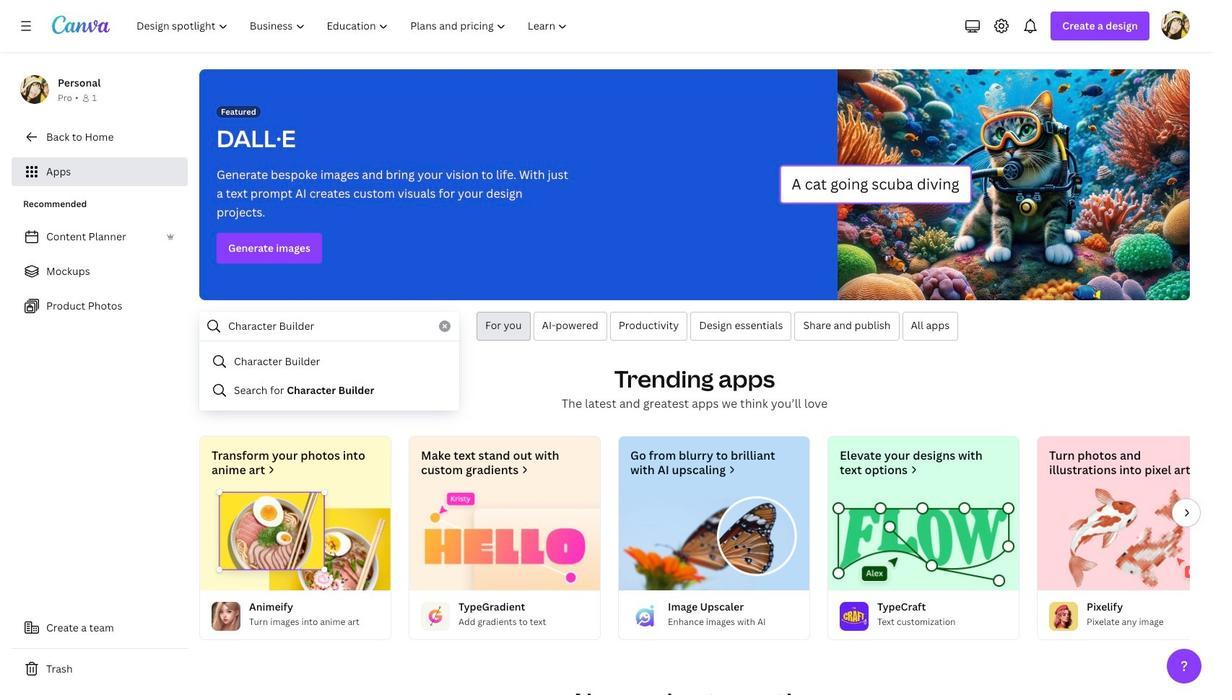 Task type: vqa. For each thing, say whether or not it's contained in the screenshot.
-- text field to the bottom
no



Task type: locate. For each thing, give the bounding box(es) containing it.
image upscaler image
[[619, 489, 810, 591], [631, 603, 660, 631]]

Input field to search for apps search field
[[228, 313, 431, 340]]

1 vertical spatial image upscaler image
[[631, 603, 660, 631]]

1 vertical spatial animeify image
[[212, 603, 241, 631]]

menu
[[199, 348, 460, 405]]

top level navigation element
[[127, 12, 581, 40]]

pixelify image
[[1038, 489, 1214, 591]]

1 vertical spatial typegradient image
[[421, 603, 450, 631]]

animeify image
[[200, 489, 391, 591], [212, 603, 241, 631]]

list
[[12, 223, 188, 321]]

0 vertical spatial animeify image
[[200, 489, 391, 591]]

typegradient image
[[410, 489, 600, 591], [421, 603, 450, 631]]

stephanie aranda image
[[1162, 11, 1191, 40]]

0 vertical spatial image upscaler image
[[619, 489, 810, 591]]



Task type: describe. For each thing, give the bounding box(es) containing it.
an image with a cursor next to a text box containing the prompt "a cat going scuba diving" to generate an image. the generated image of a cat doing scuba diving is behind the text box. image
[[780, 69, 1191, 301]]

typecraft image
[[840, 603, 869, 631]]

0 vertical spatial typegradient image
[[410, 489, 600, 591]]

typecraft image
[[829, 489, 1020, 591]]

pixelify image
[[1050, 603, 1079, 631]]



